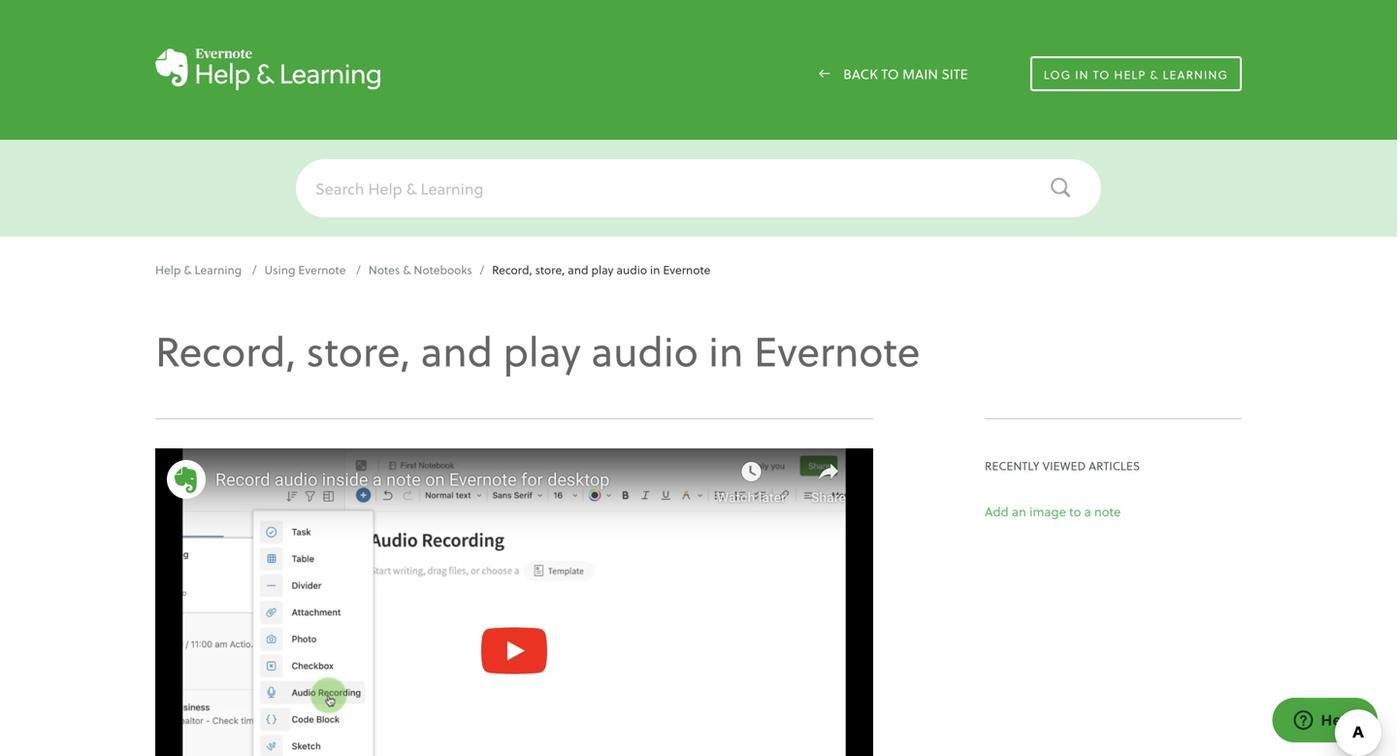 Task type: locate. For each thing, give the bounding box(es) containing it.
learning inside "record, store, and play audio in evernote" main content
[[195, 262, 242, 278]]

in
[[1075, 66, 1090, 82], [650, 262, 660, 278], [709, 322, 744, 379]]

recently
[[985, 458, 1040, 474]]

1 horizontal spatial record,
[[492, 262, 532, 278]]

help & learning link
[[155, 49, 382, 93], [155, 262, 242, 279]]

0 vertical spatial play
[[592, 262, 614, 278]]

0 horizontal spatial and
[[421, 322, 493, 379]]

notes & notebooks
[[369, 262, 472, 278]]

0 vertical spatial and
[[568, 262, 589, 278]]

help & learning inside "record, store, and play audio in evernote" main content
[[155, 262, 242, 278]]

1 vertical spatial record,
[[155, 322, 296, 379]]

store,
[[535, 262, 565, 278], [306, 322, 410, 379]]

0 horizontal spatial learning
[[195, 262, 242, 278]]

to left a
[[1070, 502, 1082, 520]]

help inside "record, store, and play audio in evernote" main content
[[155, 262, 181, 278]]

an
[[1012, 502, 1027, 520]]

1 vertical spatial help & learning link
[[155, 262, 242, 279]]

Search text field
[[296, 159, 1102, 218]]

evernote
[[298, 262, 346, 278], [663, 262, 711, 278], [754, 322, 920, 379]]

site
[[942, 64, 968, 83]]

&
[[256, 53, 273, 92], [1150, 66, 1159, 82], [184, 262, 192, 278], [403, 262, 411, 278]]

play
[[592, 262, 614, 278], [503, 322, 581, 379]]

0 vertical spatial store,
[[535, 262, 565, 278]]

0 horizontal spatial help
[[155, 262, 181, 278]]

back to main site
[[844, 64, 968, 83]]

2 horizontal spatial evernote
[[754, 322, 920, 379]]

add
[[985, 502, 1009, 520]]

back
[[844, 64, 878, 83]]

learning
[[279, 53, 381, 92], [1163, 66, 1229, 82], [195, 262, 242, 278]]

1 vertical spatial store,
[[306, 322, 410, 379]]

recently viewed articles
[[985, 458, 1140, 474]]

0 horizontal spatial store,
[[306, 322, 410, 379]]

1 vertical spatial play
[[503, 322, 581, 379]]

0 horizontal spatial evernote
[[298, 262, 346, 278]]

log in to help & learning link
[[1030, 56, 1242, 91]]

0 vertical spatial help & learning link
[[155, 49, 382, 93]]

0 horizontal spatial record,
[[155, 322, 296, 379]]

to
[[882, 64, 899, 83], [1093, 66, 1111, 82], [1070, 502, 1082, 520]]

log
[[1044, 66, 1072, 82]]

1 horizontal spatial evernote
[[663, 262, 711, 278]]

0 vertical spatial record, store, and play audio in evernote
[[492, 262, 711, 278]]

to inside main content
[[1070, 502, 1082, 520]]

1 horizontal spatial store,
[[535, 262, 565, 278]]

audio
[[617, 262, 647, 278], [591, 322, 698, 379]]

1 vertical spatial record, store, and play audio in evernote
[[155, 322, 920, 379]]

to right back
[[882, 64, 899, 83]]

record, store, and play audio in evernote
[[492, 262, 711, 278], [155, 322, 920, 379]]

None search field
[[296, 159, 1102, 219]]

to right log
[[1093, 66, 1111, 82]]

0 vertical spatial in
[[1075, 66, 1090, 82]]

0 vertical spatial help & learning
[[194, 53, 381, 92]]

2 help & learning link from the top
[[155, 262, 242, 279]]

add an image to a note
[[985, 502, 1121, 520]]

record,
[[492, 262, 532, 278], [155, 322, 296, 379]]

and
[[568, 262, 589, 278], [421, 322, 493, 379]]

2 horizontal spatial help
[[1114, 66, 1146, 82]]

1 vertical spatial in
[[650, 262, 660, 278]]

1 horizontal spatial to
[[1070, 502, 1082, 520]]

help & learning
[[194, 53, 381, 92], [155, 262, 242, 278]]

1 horizontal spatial in
[[709, 322, 744, 379]]

0 horizontal spatial in
[[650, 262, 660, 278]]

using evernote link
[[265, 262, 346, 279]]

help
[[194, 53, 250, 92], [1114, 66, 1146, 82], [155, 262, 181, 278]]

1 help & learning link from the top
[[155, 49, 382, 93]]

2 horizontal spatial in
[[1075, 66, 1090, 82]]

2 horizontal spatial learning
[[1163, 66, 1229, 82]]

notes
[[369, 262, 400, 278]]

add an image to a note link
[[985, 502, 1121, 521]]

0 horizontal spatial to
[[882, 64, 899, 83]]

0 horizontal spatial play
[[503, 322, 581, 379]]

1 vertical spatial help & learning
[[155, 262, 242, 278]]



Task type: describe. For each thing, give the bounding box(es) containing it.
note
[[1095, 502, 1121, 520]]

1 vertical spatial and
[[421, 322, 493, 379]]

help & learning inside 'link'
[[194, 53, 381, 92]]

learning inside log in to help & learning link
[[1163, 66, 1229, 82]]

notebooks
[[414, 262, 472, 278]]

1 horizontal spatial and
[[568, 262, 589, 278]]

evernote logo image
[[155, 49, 382, 90]]

1 horizontal spatial play
[[592, 262, 614, 278]]

articles
[[1089, 458, 1140, 474]]

log in to help & learning
[[1044, 66, 1229, 82]]

using evernote
[[265, 262, 346, 278]]

evernote inside using evernote link
[[298, 262, 346, 278]]

a
[[1085, 502, 1092, 520]]

0 vertical spatial record,
[[492, 262, 532, 278]]

record, store, and play audio in evernote main content
[[136, 261, 1262, 756]]

image
[[1030, 502, 1066, 520]]

main
[[903, 64, 938, 83]]

notes & notebooks link
[[369, 262, 472, 279]]

1 vertical spatial audio
[[591, 322, 698, 379]]

back to main site link
[[819, 64, 968, 85]]

help & learning link inside "record, store, and play audio in evernote" main content
[[155, 262, 242, 279]]

1 horizontal spatial help
[[194, 53, 250, 92]]

viewed
[[1043, 458, 1086, 474]]

1 horizontal spatial learning
[[279, 53, 381, 92]]

2 horizontal spatial to
[[1093, 66, 1111, 82]]

0 vertical spatial audio
[[617, 262, 647, 278]]

2 vertical spatial in
[[709, 322, 744, 379]]

using
[[265, 262, 295, 278]]



Task type: vqa. For each thing, say whether or not it's contained in the screenshot.
middle the
no



